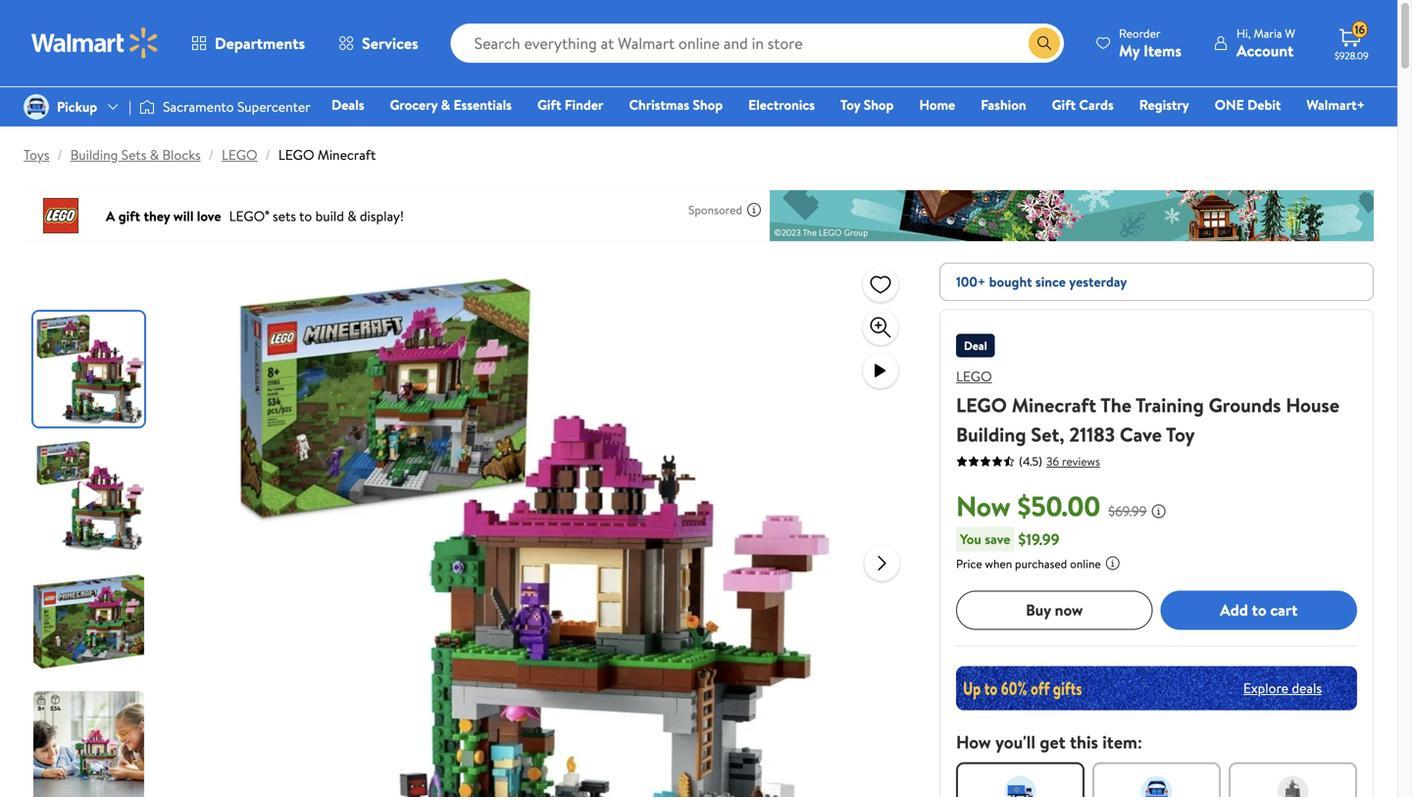 Task type: vqa. For each thing, say whether or not it's contained in the screenshot.
Hi, Maria W Account
yes



Task type: describe. For each thing, give the bounding box(es) containing it.
0 vertical spatial lego link
[[222, 145, 258, 164]]

intent image for pickup image
[[1141, 776, 1172, 797]]

toy shop link
[[832, 94, 903, 115]]

price
[[956, 555, 982, 572]]

toys
[[24, 145, 49, 164]]

legal information image
[[1105, 555, 1121, 571]]

0 horizontal spatial minecraft
[[318, 145, 376, 164]]

deal
[[964, 337, 987, 354]]

christmas shop link
[[620, 94, 732, 115]]

intent image for delivery image
[[1277, 776, 1309, 797]]

gift finder
[[537, 95, 603, 114]]

toy shop
[[841, 95, 894, 114]]

online
[[1070, 555, 1101, 572]]

finder
[[565, 95, 603, 114]]

buy now button
[[956, 591, 1153, 630]]

hi,
[[1237, 25, 1251, 42]]

hi, maria w account
[[1237, 25, 1296, 61]]

walmart+
[[1307, 95, 1365, 114]]

deals
[[1292, 679, 1322, 698]]

intent image for shipping image
[[1005, 776, 1036, 797]]

add to cart
[[1220, 599, 1298, 621]]

36 reviews link
[[1043, 453, 1100, 470]]

shop for christmas shop
[[693, 95, 723, 114]]

maria
[[1254, 25, 1282, 42]]

fashion
[[981, 95, 1026, 114]]

services button
[[322, 20, 435, 67]]

next media item image
[[870, 552, 894, 575]]

reorder my items
[[1119, 25, 1182, 61]]

lego minecraft link
[[278, 145, 376, 164]]

$19.99
[[1018, 528, 1060, 550]]

cart
[[1270, 599, 1298, 621]]

the
[[1101, 391, 1132, 419]]

gift for gift finder
[[537, 95, 561, 114]]

home link
[[911, 94, 964, 115]]

this
[[1070, 730, 1098, 754]]

Walmart Site-Wide search field
[[451, 24, 1064, 63]]

lego minecraft the training grounds house building set, 21183 cave toy - image 4 of 8 image
[[33, 691, 148, 797]]

how you'll get this item:
[[956, 730, 1143, 754]]

lego lego minecraft the training grounds house building set, 21183 cave toy
[[956, 367, 1340, 448]]

view video image
[[869, 359, 892, 382]]

get
[[1040, 730, 1066, 754]]

walmart+ link
[[1298, 94, 1374, 115]]

blocks
[[162, 145, 201, 164]]

1 / from the left
[[57, 145, 62, 164]]

deals
[[332, 95, 364, 114]]

explore
[[1243, 679, 1289, 698]]

house
[[1286, 391, 1340, 419]]

 image for pickup
[[24, 94, 49, 120]]

electronics link
[[740, 94, 824, 115]]

add to cart button
[[1161, 591, 1357, 630]]

supercenter
[[237, 97, 311, 116]]

sacramento
[[163, 97, 234, 116]]

one debit
[[1215, 95, 1281, 114]]

christmas
[[629, 95, 689, 114]]

$50.00
[[1017, 487, 1101, 525]]

walmart image
[[31, 27, 159, 59]]

gift for gift cards
[[1052, 95, 1076, 114]]

Search search field
[[451, 24, 1064, 63]]

ad disclaimer and feedback image
[[746, 202, 762, 218]]

essentials
[[454, 95, 512, 114]]

bought
[[989, 272, 1032, 291]]

up to sixty percent off deals. shop now. image
[[956, 666, 1357, 710]]

3 / from the left
[[265, 145, 271, 164]]

gift cards
[[1052, 95, 1114, 114]]

lego minecraft the training grounds house building set, 21183 cave toy - image 2 of 8 image
[[33, 438, 148, 553]]

add
[[1220, 599, 1248, 621]]

item:
[[1103, 730, 1143, 754]]

$928.09
[[1335, 49, 1369, 62]]

36
[[1046, 453, 1059, 470]]

pickup
[[57, 97, 97, 116]]

sponsored
[[689, 202, 742, 218]]

grounds
[[1209, 391, 1281, 419]]

0 horizontal spatial &
[[150, 145, 159, 164]]

lego minecraft the training grounds house building set, 21183 cave toy - image 1 of 8 image
[[33, 312, 148, 427]]

search icon image
[[1037, 35, 1052, 51]]

departments
[[215, 32, 305, 54]]

fashion link
[[972, 94, 1035, 115]]

lego minecraft the training grounds house building set, 21183 cave toy image
[[221, 263, 849, 797]]

 image for sacramento supercenter
[[139, 97, 155, 117]]

reviews
[[1062, 453, 1100, 470]]

you
[[960, 529, 982, 548]]

registry link
[[1130, 94, 1198, 115]]

price when purchased online
[[956, 555, 1101, 572]]

departments button
[[175, 20, 322, 67]]

16
[[1355, 21, 1365, 38]]

now $50.00
[[956, 487, 1101, 525]]

toys link
[[24, 145, 49, 164]]

reorder
[[1119, 25, 1161, 42]]



Task type: locate. For each thing, give the bounding box(es) containing it.
minecraft
[[318, 145, 376, 164], [1012, 391, 1097, 419]]

21183
[[1069, 421, 1115, 448]]

0 vertical spatial building
[[70, 145, 118, 164]]

toys / building sets & blocks / lego / lego minecraft
[[24, 145, 376, 164]]

0 horizontal spatial toy
[[841, 95, 860, 114]]

&
[[441, 95, 450, 114], [150, 145, 159, 164]]

toy
[[841, 95, 860, 114], [1166, 421, 1195, 448]]

sets
[[121, 145, 147, 164]]

set,
[[1031, 421, 1065, 448]]

0 horizontal spatial shop
[[693, 95, 723, 114]]

toy right the electronics
[[841, 95, 860, 114]]

registry
[[1139, 95, 1189, 114]]

building left 'sets'
[[70, 145, 118, 164]]

one
[[1215, 95, 1244, 114]]

1 vertical spatial &
[[150, 145, 159, 164]]

1 vertical spatial minecraft
[[1012, 391, 1097, 419]]

grocery
[[390, 95, 438, 114]]

100+ bought since yesterday
[[956, 272, 1127, 291]]

buy
[[1026, 599, 1051, 621]]

buy now
[[1026, 599, 1083, 621]]

1 horizontal spatial lego link
[[956, 367, 992, 386]]

 image right |
[[139, 97, 155, 117]]

grocery & essentials
[[390, 95, 512, 114]]

/ down supercenter
[[265, 145, 271, 164]]

account
[[1237, 40, 1294, 61]]

you'll
[[995, 730, 1036, 754]]

minecraft inside lego lego minecraft the training grounds house building set, 21183 cave toy
[[1012, 391, 1097, 419]]

when
[[985, 555, 1012, 572]]

/
[[57, 145, 62, 164], [209, 145, 214, 164], [265, 145, 271, 164]]

0 vertical spatial &
[[441, 95, 450, 114]]

0 horizontal spatial gift
[[537, 95, 561, 114]]

1 horizontal spatial shop
[[864, 95, 894, 114]]

toy inside lego lego minecraft the training grounds house building set, 21183 cave toy
[[1166, 421, 1195, 448]]

grocery & essentials link
[[381, 94, 521, 115]]

/ right toys
[[57, 145, 62, 164]]

1 vertical spatial lego link
[[956, 367, 992, 386]]

training
[[1136, 391, 1204, 419]]

building
[[70, 145, 118, 164], [956, 421, 1026, 448]]

sacramento supercenter
[[163, 97, 311, 116]]

now
[[956, 487, 1011, 525]]

add to favorites list, lego minecraft the training grounds house building set, 21183 cave toy image
[[869, 272, 892, 297]]

toy down training
[[1166, 421, 1195, 448]]

gift left "cards"
[[1052, 95, 1076, 114]]

2 / from the left
[[209, 145, 214, 164]]

2 shop from the left
[[864, 95, 894, 114]]

minecraft up the set,
[[1012, 391, 1097, 419]]

learn more about strikethrough prices image
[[1151, 503, 1167, 519]]

how
[[956, 730, 991, 754]]

explore deals link
[[1236, 671, 1330, 706]]

& right grocery
[[441, 95, 450, 114]]

christmas shop
[[629, 95, 723, 114]]

1 horizontal spatial gift
[[1052, 95, 1076, 114]]

1 vertical spatial building
[[956, 421, 1026, 448]]

you save $19.99
[[960, 528, 1060, 550]]

gift
[[537, 95, 561, 114], [1052, 95, 1076, 114]]

since
[[1036, 272, 1066, 291]]

home
[[919, 95, 955, 114]]

w
[[1285, 25, 1296, 42]]

to
[[1252, 599, 1267, 621]]

building sets & blocks link
[[70, 145, 201, 164]]

(4.5) 36 reviews
[[1019, 453, 1100, 470]]

 image
[[24, 94, 49, 120], [139, 97, 155, 117]]

shop right christmas
[[693, 95, 723, 114]]

100+
[[956, 272, 986, 291]]

yesterday
[[1069, 272, 1127, 291]]

0 horizontal spatial lego link
[[222, 145, 258, 164]]

1 horizontal spatial  image
[[139, 97, 155, 117]]

electronics
[[748, 95, 815, 114]]

items
[[1144, 40, 1182, 61]]

1 horizontal spatial /
[[209, 145, 214, 164]]

cave
[[1120, 421, 1162, 448]]

gift left finder
[[537, 95, 561, 114]]

save
[[985, 529, 1011, 548]]

0 horizontal spatial  image
[[24, 94, 49, 120]]

purchased
[[1015, 555, 1067, 572]]

(4.5)
[[1019, 453, 1043, 470]]

1 shop from the left
[[693, 95, 723, 114]]

building up (4.5)
[[956, 421, 1026, 448]]

0 vertical spatial toy
[[841, 95, 860, 114]]

gift finder link
[[529, 94, 612, 115]]

lego minecraft the training grounds house building set, 21183 cave toy - image 3 of 8 image
[[33, 565, 148, 680]]

1 vertical spatial toy
[[1166, 421, 1195, 448]]

minecraft down deals link
[[318, 145, 376, 164]]

1 horizontal spatial &
[[441, 95, 450, 114]]

services
[[362, 32, 418, 54]]

zoom image modal image
[[869, 316, 892, 339]]

lego link down deal
[[956, 367, 992, 386]]

shop left home
[[864, 95, 894, 114]]

explore deals
[[1243, 679, 1322, 698]]

/ right the blocks
[[209, 145, 214, 164]]

0 vertical spatial minecraft
[[318, 145, 376, 164]]

|
[[129, 97, 131, 116]]

deals link
[[323, 94, 373, 115]]

lego link
[[222, 145, 258, 164], [956, 367, 992, 386]]

shop for toy shop
[[864, 95, 894, 114]]

lego link down sacramento supercenter
[[222, 145, 258, 164]]

gift cards link
[[1043, 94, 1123, 115]]

my
[[1119, 40, 1140, 61]]

1 horizontal spatial minecraft
[[1012, 391, 1097, 419]]

$69.99
[[1108, 502, 1147, 521]]

0 horizontal spatial /
[[57, 145, 62, 164]]

1 horizontal spatial building
[[956, 421, 1026, 448]]

0 horizontal spatial building
[[70, 145, 118, 164]]

lego
[[222, 145, 258, 164], [278, 145, 314, 164], [956, 367, 992, 386], [956, 391, 1007, 419]]

1 gift from the left
[[537, 95, 561, 114]]

 image left pickup
[[24, 94, 49, 120]]

cards
[[1079, 95, 1114, 114]]

2 horizontal spatial /
[[265, 145, 271, 164]]

& right 'sets'
[[150, 145, 159, 164]]

now
[[1055, 599, 1083, 621]]

building inside lego lego minecraft the training grounds house building set, 21183 cave toy
[[956, 421, 1026, 448]]

2 gift from the left
[[1052, 95, 1076, 114]]

1 horizontal spatial toy
[[1166, 421, 1195, 448]]

one debit link
[[1206, 94, 1290, 115]]



